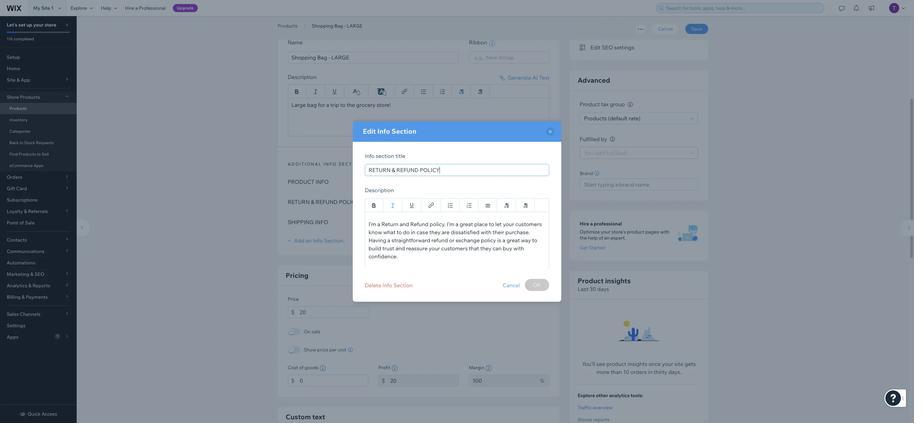 Task type: describe. For each thing, give the bounding box(es) containing it.
product for tax
[[580, 101, 600, 108]]

edit seo settings
[[591, 44, 634, 51]]

promote
[[591, 31, 612, 37]]

-
[[344, 23, 346, 29]]

product for see
[[607, 361, 627, 368]]

build
[[369, 245, 381, 252]]

additional
[[288, 161, 322, 167]]

product inside optimize your store's product pages with the help of an expert.
[[627, 229, 645, 235]]

custom
[[286, 413, 311, 421]]

to left "let"
[[489, 221, 494, 228]]

store
[[45, 22, 56, 28]]

more
[[597, 369, 610, 376]]

or
[[449, 237, 455, 244]]

info tooltip image for cost of goods
[[320, 366, 326, 372]]

Search for tools, apps, help & more... field
[[664, 3, 822, 13]]

requests
[[36, 140, 54, 145]]

on sale
[[304, 329, 320, 335]]

insights inside product insights last 30 days
[[605, 277, 631, 285]]

0 vertical spatial description
[[288, 74, 317, 80]]

to right way
[[532, 237, 537, 244]]

$ down cost
[[291, 378, 295, 384]]

back in stock requests
[[9, 140, 54, 145]]

0 vertical spatial and
[[400, 221, 409, 228]]

coupon
[[609, 17, 628, 24]]

group
[[610, 101, 625, 108]]

ecommerce apps
[[9, 163, 44, 168]]

dissatisfied
[[451, 229, 480, 236]]

policy
[[339, 199, 359, 205]]

cost
[[288, 365, 298, 371]]

stores reports link
[[578, 417, 700, 423]]

edit for edit info section
[[363, 127, 376, 135]]

help button
[[97, 0, 121, 16]]

title
[[396, 153, 405, 159]]

get
[[580, 245, 588, 251]]

hire a professional
[[125, 5, 166, 11]]

section for edit info section
[[392, 127, 417, 135]]

bag
[[307, 101, 317, 108]]

you
[[584, 150, 594, 157]]

the for help
[[580, 235, 587, 241]]

Add a product name text field
[[288, 51, 459, 63]]

explore for explore other analytics tools:
[[578, 393, 595, 399]]

quick access
[[28, 411, 57, 417]]

products up inventory
[[9, 106, 27, 111]]

automations link
[[0, 257, 77, 269]]

you'll see product insights once your site gets more than 10 orders in thirty days.
[[582, 361, 696, 376]]

0 horizontal spatial an
[[306, 237, 312, 244]]

form containing advanced
[[73, 0, 914, 424]]

refund
[[432, 237, 448, 244]]

info for shipping info
[[315, 219, 328, 226]]

edit seo settings button
[[580, 43, 634, 52]]

sidebar element
[[0, 16, 77, 424]]

home
[[7, 66, 20, 72]]

of for goods
[[299, 365, 304, 371]]

store products
[[7, 94, 40, 100]]

quick
[[28, 411, 41, 417]]

are
[[442, 229, 450, 236]]

settings
[[614, 44, 634, 51]]

basic
[[288, 22, 304, 27]]

find products to sell
[[9, 152, 49, 157]]

create
[[591, 17, 608, 24]]

info for additional
[[324, 161, 337, 167]]

0 horizontal spatial they
[[430, 229, 441, 236]]

info section title
[[365, 153, 405, 159]]

what
[[383, 229, 396, 236]]

brand
[[580, 171, 593, 177]]

categories link
[[0, 126, 77, 137]]

setup
[[7, 54, 20, 60]]

your down refund
[[429, 245, 440, 252]]

traffic overview link
[[578, 405, 700, 411]]

1 vertical spatial they
[[480, 245, 492, 252]]

optimize your store's product pages with the help of an expert.
[[580, 229, 670, 241]]

tools:
[[631, 393, 643, 399]]

with inside optimize your store's product pages with the help of an expert.
[[660, 229, 670, 235]]

in inside 'you'll see product insights once your site gets more than 10 orders in thirty days.'
[[648, 369, 653, 376]]

add
[[294, 237, 305, 244]]

large
[[347, 23, 363, 29]]

a right is in the bottom of the page
[[503, 237, 506, 244]]

info tooltip image for margin
[[486, 366, 492, 372]]

sale
[[312, 329, 320, 335]]

add an info section link
[[288, 237, 343, 244]]

info for basic
[[306, 22, 319, 27]]

save button
[[685, 24, 708, 34]]

grocery
[[356, 101, 376, 108]]

text
[[312, 413, 325, 421]]

save
[[692, 26, 702, 32]]

point of sale link
[[0, 217, 77, 229]]

days
[[598, 286, 609, 293]]

product info
[[288, 178, 329, 185]]

seo settings image
[[580, 45, 587, 51]]

basic info
[[288, 22, 319, 27]]

cancel for left cancel button
[[503, 282, 520, 289]]

generate
[[508, 74, 531, 81]]

a inside hire a professional link
[[135, 5, 138, 11]]

section inside form
[[324, 237, 343, 244]]

additional info sections
[[288, 161, 366, 167]]

a up know
[[377, 221, 380, 228]]

edit for edit seo settings
[[591, 44, 601, 51]]

reassure
[[406, 245, 428, 252]]

find
[[9, 152, 18, 157]]

store's
[[612, 229, 626, 235]]

up
[[26, 22, 32, 28]]

unit
[[338, 347, 346, 353]]

back
[[9, 140, 19, 145]]

return
[[382, 221, 399, 228]]

1 horizontal spatial cancel button
[[652, 24, 679, 34]]

insights inside 'you'll see product insights once your site gets more than 10 orders in thirty days.'
[[628, 361, 648, 368]]

you (self fulfilled)
[[584, 150, 627, 157]]

hire a professional
[[580, 221, 622, 227]]

let
[[495, 221, 502, 228]]

see
[[597, 361, 605, 368]]

explore for explore
[[71, 5, 87, 11]]

1 vertical spatial and
[[396, 245, 405, 252]]

1 horizontal spatial with
[[514, 245, 524, 252]]

hire a professional link
[[121, 0, 170, 16]]

0 horizontal spatial with
[[481, 229, 492, 236]]

refund
[[410, 221, 429, 228]]

of for sale
[[19, 220, 24, 226]]

gets
[[685, 361, 696, 368]]

false text field inside form
[[288, 98, 550, 136]]

subscriptions
[[7, 197, 37, 203]]

info inside form
[[313, 237, 323, 244]]

stores
[[578, 417, 592, 423]]

2 horizontal spatial info tooltip image
[[628, 102, 633, 107]]

stores reports
[[578, 417, 610, 423]]

orders
[[631, 369, 647, 376]]

analytics
[[609, 393, 630, 399]]

completed
[[14, 36, 34, 41]]

product
[[288, 178, 314, 185]]

apps
[[34, 163, 44, 168]]

products down product tax group
[[584, 115, 607, 122]]



Task type: vqa. For each thing, say whether or not it's contained in the screenshot.
Find a Professional
no



Task type: locate. For each thing, give the bounding box(es) containing it.
for
[[318, 101, 325, 108]]

info tooltip image for fulfilled by
[[610, 137, 615, 142]]

0 horizontal spatial info tooltip image
[[320, 366, 326, 372]]

1 vertical spatial hire
[[580, 221, 589, 227]]

promote image
[[580, 31, 587, 37]]

your inside 'you'll see product insights once your site gets more than 10 orders in thirty days.'
[[662, 361, 673, 368]]

with down way
[[514, 245, 524, 252]]

1 vertical spatial cancel
[[503, 282, 520, 289]]

info inside button
[[383, 282, 392, 289]]

the inside optimize your store's product pages with the help of an expert.
[[580, 235, 587, 241]]

product inside button
[[624, 31, 644, 37]]

your right "let"
[[503, 221, 514, 228]]

a right for
[[326, 101, 329, 108]]

info
[[377, 127, 390, 135], [365, 153, 375, 159], [313, 237, 323, 244], [383, 282, 392, 289]]

having
[[369, 237, 386, 244]]

1 vertical spatial the
[[580, 235, 587, 241]]

tax
[[601, 101, 609, 108]]

0 vertical spatial cancel button
[[652, 24, 679, 34]]

professional
[[594, 221, 622, 227]]

0 horizontal spatial great
[[460, 221, 473, 228]]

false text field containing large bag for a trip to the grocery store!
[[288, 98, 550, 136]]

section for delete info section
[[393, 282, 413, 289]]

is
[[497, 237, 501, 244]]

exchange
[[456, 237, 480, 244]]

shopping
[[312, 23, 333, 29]]

your inside sidebar element
[[33, 22, 43, 28]]

edit info section
[[363, 127, 417, 135]]

info tooltip image right margin
[[486, 366, 492, 372]]

this
[[614, 31, 623, 37]]

$ down price
[[291, 309, 295, 316]]

quick access button
[[20, 411, 57, 417]]

0 horizontal spatial products link
[[0, 103, 77, 114]]

in down once
[[648, 369, 653, 376]]

1 horizontal spatial i'm
[[447, 221, 454, 228]]

of left the sale
[[19, 220, 24, 226]]

product left 'pages' at bottom right
[[627, 229, 645, 235]]

1 vertical spatial of
[[599, 235, 603, 241]]

2 horizontal spatial of
[[599, 235, 603, 241]]

the left help
[[580, 235, 587, 241]]

great
[[460, 221, 473, 228], [507, 237, 520, 244]]

0 vertical spatial in
[[20, 140, 23, 145]]

1 vertical spatial info tooltip image
[[486, 366, 492, 372]]

0 vertical spatial cancel
[[658, 26, 673, 32]]

know
[[369, 229, 382, 236]]

1 horizontal spatial explore
[[578, 393, 595, 399]]

fulfilled by
[[580, 136, 607, 143]]

0 horizontal spatial hire
[[125, 5, 134, 11]]

2 vertical spatial of
[[299, 365, 304, 371]]

promote this product button
[[580, 29, 644, 39]]

$ down profit
[[382, 378, 385, 384]]

1 horizontal spatial they
[[480, 245, 492, 252]]

0 vertical spatial product
[[624, 31, 644, 37]]

in inside back in stock requests link
[[20, 140, 23, 145]]

cancel button left "ok" button
[[503, 279, 520, 292]]

ok button
[[525, 279, 549, 291]]

0 vertical spatial product
[[580, 101, 600, 108]]

shipping
[[288, 219, 314, 226]]

0 vertical spatial insights
[[605, 277, 631, 285]]

i'm up know
[[369, 221, 376, 228]]

trust
[[383, 245, 394, 252]]

1 horizontal spatial edit
[[591, 44, 601, 51]]

products up name
[[278, 23, 298, 29]]

edit down grocery
[[363, 127, 376, 135]]

margin
[[469, 365, 484, 371]]

explore up traffic
[[578, 393, 595, 399]]

and up do
[[400, 221, 409, 228]]

0 horizontal spatial cancel
[[503, 282, 520, 289]]

info tooltip image right group
[[628, 102, 633, 107]]

other
[[596, 393, 608, 399]]

1 vertical spatial customers
[[441, 245, 468, 252]]

1 horizontal spatial of
[[299, 365, 304, 371]]

a up optimize
[[590, 221, 593, 227]]

hire for hire a professional
[[125, 5, 134, 11]]

info tooltip image
[[610, 137, 615, 142], [486, 366, 492, 372]]

1 horizontal spatial in
[[411, 229, 416, 236]]

product inside 'you'll see product insights once your site gets more than 10 orders in thirty days.'
[[607, 361, 627, 368]]

once
[[649, 361, 661, 368]]

0 vertical spatial the
[[347, 101, 355, 108]]

30
[[590, 286, 596, 293]]

&
[[311, 199, 314, 205]]

info right delete
[[383, 282, 392, 289]]

%
[[540, 378, 545, 384]]

your right up
[[33, 22, 43, 28]]

help
[[101, 5, 111, 11]]

professional
[[139, 5, 166, 11]]

1 horizontal spatial info
[[324, 161, 337, 167]]

products link
[[274, 23, 301, 29], [0, 103, 77, 114]]

0 vertical spatial false text field
[[288, 98, 550, 136]]

1 vertical spatial edit
[[363, 127, 376, 135]]

1 vertical spatial false text field
[[365, 212, 549, 269]]

hire right help button
[[125, 5, 134, 11]]

1 vertical spatial description
[[365, 187, 394, 194]]

price
[[288, 296, 299, 302]]

to left do
[[397, 229, 402, 236]]

2 horizontal spatial with
[[660, 229, 670, 235]]

1/6 completed
[[7, 36, 34, 41]]

None text field
[[300, 375, 368, 387], [469, 375, 537, 387], [300, 375, 368, 387], [469, 375, 537, 387]]

1 vertical spatial insights
[[628, 361, 648, 368]]

upgrade button
[[173, 4, 198, 12]]

product for this
[[624, 31, 644, 37]]

1 vertical spatial info
[[324, 161, 337, 167]]

info up add an info section
[[315, 219, 328, 226]]

product up 30
[[578, 277, 604, 285]]

case
[[417, 229, 428, 236]]

policy
[[481, 237, 496, 244]]

e.g., Tech Specs text field
[[365, 164, 549, 176]]

your down professional
[[601, 229, 611, 235]]

hire for hire a professional
[[580, 221, 589, 227]]

the inside false 'text box'
[[347, 101, 355, 108]]

explore inside form
[[578, 393, 595, 399]]

and right the trust
[[396, 245, 405, 252]]

back in stock requests link
[[0, 137, 77, 149]]

can
[[493, 245, 502, 252]]

that
[[469, 245, 479, 252]]

price
[[317, 347, 328, 353]]

info tooltip image right by
[[610, 137, 615, 142]]

show
[[304, 347, 316, 353]]

add an info section
[[293, 237, 343, 244]]

None text field
[[300, 306, 368, 318], [390, 375, 459, 387], [300, 306, 368, 318], [390, 375, 459, 387]]

cancel button left save button
[[652, 24, 679, 34]]

an inside optimize your store's product pages with the help of an expert.
[[604, 235, 610, 241]]

0 horizontal spatial of
[[19, 220, 24, 226]]

1 horizontal spatial great
[[507, 237, 520, 244]]

section right delete
[[393, 282, 413, 289]]

customers down or
[[441, 245, 468, 252]]

to inside form
[[340, 101, 346, 108]]

1 i'm from the left
[[369, 221, 376, 228]]

promote coupon image
[[580, 17, 587, 24]]

to left sell
[[37, 152, 41, 157]]

ribbon
[[469, 39, 489, 46]]

settings link
[[0, 320, 77, 332]]

edit left seo
[[591, 44, 601, 51]]

1 vertical spatial section
[[324, 237, 343, 244]]

an right add on the left bottom of page
[[306, 237, 312, 244]]

a left professional
[[135, 5, 138, 11]]

your up thirty
[[662, 361, 673, 368]]

0 horizontal spatial the
[[347, 101, 355, 108]]

hire inside form
[[580, 221, 589, 227]]

explore right '1'
[[71, 5, 87, 11]]

product up than
[[607, 361, 627, 368]]

products up ecommerce apps
[[19, 152, 36, 157]]

info
[[306, 22, 319, 27], [324, 161, 337, 167]]

0 horizontal spatial info
[[306, 22, 319, 27]]

(self
[[595, 150, 606, 157]]

0 vertical spatial products link
[[274, 23, 301, 29]]

1 horizontal spatial hire
[[580, 221, 589, 227]]

create coupon button
[[580, 15, 628, 25]]

Start typing a brand name field
[[582, 179, 696, 191]]

product inside product insights last 30 days
[[578, 277, 604, 285]]

of inside point of sale link
[[19, 220, 24, 226]]

product for insights
[[578, 277, 604, 285]]

info tooltip image right profit
[[392, 366, 398, 372]]

1 vertical spatial explore
[[578, 393, 595, 399]]

with
[[481, 229, 492, 236], [660, 229, 670, 235], [514, 245, 524, 252]]

0 horizontal spatial edit
[[363, 127, 376, 135]]

0 vertical spatial explore
[[71, 5, 87, 11]]

info tooltip image for profit
[[392, 366, 398, 372]]

cancel left save button
[[658, 26, 673, 32]]

1 horizontal spatial customers
[[515, 221, 542, 228]]

insights up orders
[[628, 361, 648, 368]]

setup link
[[0, 51, 77, 63]]

1 horizontal spatial an
[[604, 235, 610, 241]]

in inside i'm a return and refund policy. i'm a great place to let your customers know what to do in case they are dissatisfied with their purchase. having a straightforward refund or exchange policy is a great way to build trust and reassure your customers that they can buy with confidence.
[[411, 229, 416, 236]]

1 horizontal spatial info tooltip image
[[610, 137, 615, 142]]

traffic
[[578, 405, 592, 411]]

to inside sidebar element
[[37, 152, 41, 157]]

products link up name
[[274, 23, 301, 29]]

a up dissatisfied
[[456, 221, 459, 228]]

delete
[[365, 282, 381, 289]]

they down policy.
[[430, 229, 441, 236]]

in right do
[[411, 229, 416, 236]]

products inside popup button
[[20, 94, 40, 100]]

1/6
[[7, 36, 13, 41]]

products right "store"
[[20, 94, 40, 100]]

0 horizontal spatial i'm
[[369, 221, 376, 228]]

they down the policy
[[480, 245, 492, 252]]

info tooltip image
[[628, 102, 633, 107], [320, 366, 326, 372], [392, 366, 398, 372]]

than
[[611, 369, 622, 376]]

info left section
[[365, 153, 375, 159]]

cancel
[[658, 26, 673, 32], [503, 282, 520, 289]]

1 horizontal spatial description
[[365, 187, 394, 194]]

an left expert.
[[604, 235, 610, 241]]

straightforward
[[392, 237, 430, 244]]

info left sections
[[324, 161, 337, 167]]

1 vertical spatial product
[[627, 229, 645, 235]]

2 i'm from the left
[[447, 221, 454, 228]]

point of sale
[[7, 220, 35, 226]]

info up section
[[377, 127, 390, 135]]

site
[[41, 5, 50, 11]]

access
[[42, 411, 57, 417]]

0 vertical spatial info tooltip image
[[610, 137, 615, 142]]

1 vertical spatial products link
[[0, 103, 77, 114]]

in right back
[[20, 140, 23, 145]]

products link down store products
[[0, 103, 77, 114]]

0 vertical spatial great
[[460, 221, 473, 228]]

section inside button
[[393, 282, 413, 289]]

0 vertical spatial info
[[316, 178, 329, 185]]

with right 'pages' at bottom right
[[660, 229, 670, 235]]

products (default rate)
[[584, 115, 641, 122]]

2 vertical spatial in
[[648, 369, 653, 376]]

info right basic
[[306, 22, 319, 27]]

1 horizontal spatial cancel
[[658, 26, 673, 32]]

of right help
[[599, 235, 603, 241]]

info for product info
[[316, 178, 329, 185]]

profit
[[378, 365, 391, 371]]

1 vertical spatial in
[[411, 229, 416, 236]]

your inside optimize your store's product pages with the help of an expert.
[[601, 229, 611, 235]]

info down additional info sections
[[316, 178, 329, 185]]

insights
[[605, 277, 631, 285], [628, 361, 648, 368]]

cancel left "ok" button
[[503, 282, 520, 289]]

0 vertical spatial edit
[[591, 44, 601, 51]]

generate ai text button
[[498, 74, 550, 82]]

insights up days
[[605, 277, 631, 285]]

sale
[[25, 220, 35, 226]]

of inside optimize your store's product pages with the help of an expert.
[[599, 235, 603, 241]]

customers up purchase.
[[515, 221, 542, 228]]

0 horizontal spatial cancel button
[[503, 279, 520, 292]]

cancel inside button
[[658, 26, 673, 32]]

0 horizontal spatial description
[[288, 74, 317, 80]]

0 vertical spatial info
[[306, 22, 319, 27]]

false text field
[[288, 98, 550, 136], [365, 212, 549, 269]]

upgrade
[[177, 5, 194, 10]]

section down the shipping info
[[324, 237, 343, 244]]

hire up optimize
[[580, 221, 589, 227]]

product left the tax
[[580, 101, 600, 108]]

0 vertical spatial customers
[[515, 221, 542, 228]]

Select box search field
[[474, 52, 544, 63]]

set
[[18, 22, 25, 28]]

1 vertical spatial cancel button
[[503, 279, 520, 292]]

purchase.
[[506, 229, 530, 236]]

store
[[7, 94, 19, 100]]

2 vertical spatial section
[[393, 282, 413, 289]]

$ for %
[[382, 378, 385, 384]]

2 vertical spatial product
[[607, 361, 627, 368]]

1 vertical spatial great
[[507, 237, 520, 244]]

0 horizontal spatial in
[[20, 140, 23, 145]]

you'll
[[582, 361, 595, 368]]

0 horizontal spatial explore
[[71, 5, 87, 11]]

great up dissatisfied
[[460, 221, 473, 228]]

form
[[73, 0, 914, 424]]

product right this
[[624, 31, 644, 37]]

0 vertical spatial they
[[430, 229, 441, 236]]

section up title
[[392, 127, 417, 135]]

false text field containing i'm a return and refund policy. i'm a great place to let your customers know what to do in case they are dissatisfied with their purchase. having a straightforward refund or exchange policy is a great way to build trust and reassure your customers that they can buy with confidence.
[[365, 212, 549, 269]]

customers
[[515, 221, 542, 228], [441, 245, 468, 252]]

bag
[[334, 23, 343, 29]]

0 horizontal spatial info tooltip image
[[486, 366, 492, 372]]

site
[[675, 361, 684, 368]]

cancel for cancel button to the right
[[658, 26, 673, 32]]

great down purchase.
[[507, 237, 520, 244]]

info tooltip image right goods
[[320, 366, 326, 372]]

refund
[[316, 199, 338, 205]]

return
[[288, 199, 310, 205]]

1 vertical spatial product
[[578, 277, 604, 285]]

1 horizontal spatial info tooltip image
[[392, 366, 398, 372]]

1 vertical spatial info
[[315, 219, 328, 226]]

info right add on the left bottom of page
[[313, 237, 323, 244]]

automations
[[7, 260, 35, 266]]

0 vertical spatial of
[[19, 220, 24, 226]]

edit inside button
[[591, 44, 601, 51]]

of right cost
[[299, 365, 304, 371]]

the for grocery
[[347, 101, 355, 108]]

help
[[588, 235, 598, 241]]

goods
[[305, 365, 319, 371]]

1 horizontal spatial the
[[580, 235, 587, 241]]

with up the policy
[[481, 229, 492, 236]]

create coupon
[[591, 17, 628, 24]]

0 horizontal spatial customers
[[441, 245, 468, 252]]

text
[[539, 74, 550, 81]]

point
[[7, 220, 18, 226]]

$ for on sale
[[291, 309, 295, 316]]

categories
[[9, 129, 30, 134]]

0 vertical spatial hire
[[125, 5, 134, 11]]

a down what
[[388, 237, 391, 244]]

cancel button
[[652, 24, 679, 34], [503, 279, 520, 292]]

way
[[521, 237, 531, 244]]

0 vertical spatial section
[[392, 127, 417, 135]]

let's set up your store
[[7, 22, 56, 28]]

get started
[[580, 245, 606, 251]]

i'm up are
[[447, 221, 454, 228]]

to right trip
[[340, 101, 346, 108]]

2 horizontal spatial in
[[648, 369, 653, 376]]

1 horizontal spatial products link
[[274, 23, 301, 29]]

the left grocery
[[347, 101, 355, 108]]

products
[[278, 23, 298, 29], [20, 94, 40, 100], [9, 106, 27, 111], [584, 115, 607, 122], [19, 152, 36, 157]]



